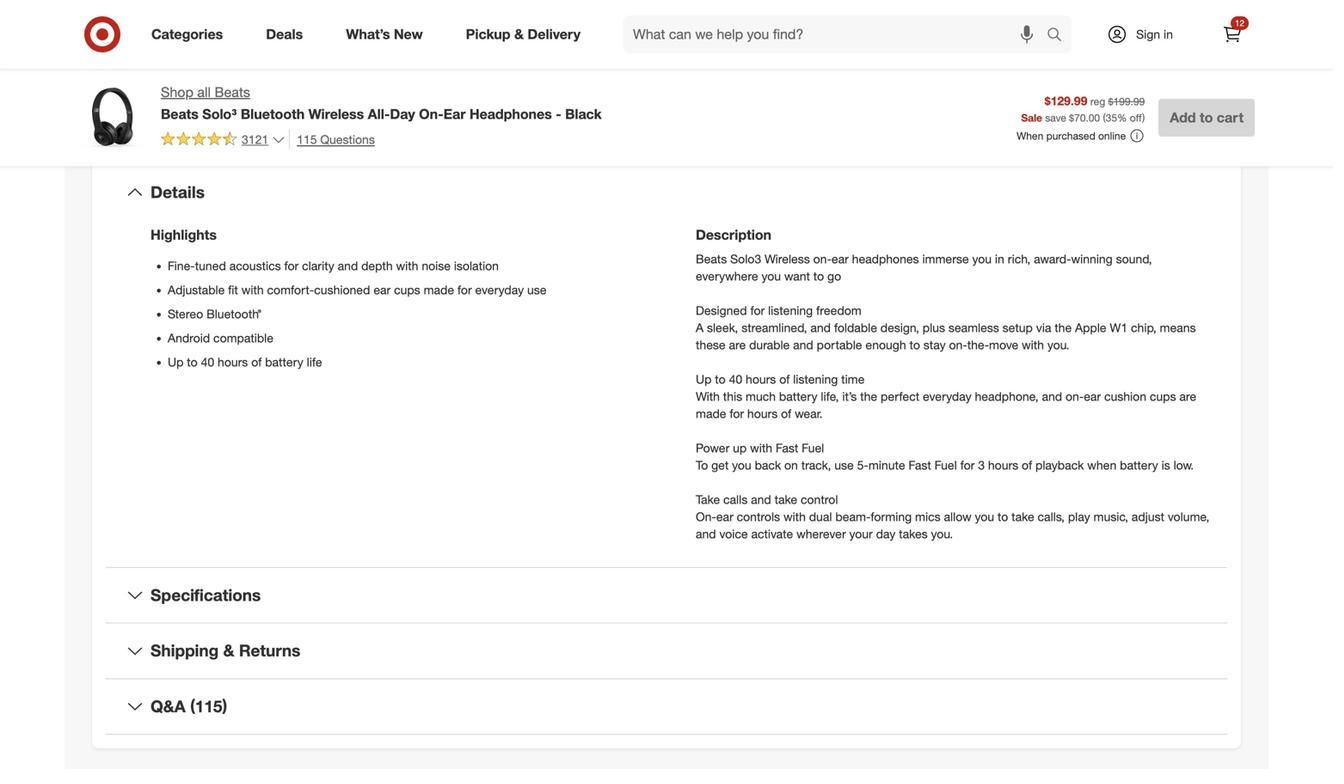 Task type: locate. For each thing, give the bounding box(es) containing it.
1 vertical spatial the
[[860, 389, 877, 404]]

fuel left 3
[[935, 458, 957, 473]]

hours right 3
[[988, 458, 1018, 473]]

freedom
[[816, 303, 862, 318]]

bluetooth®
[[207, 307, 261, 322]]

$
[[1069, 111, 1074, 124]]

hours inside power up with fast fuel to get you back on track, use 5-minute fast fuel for 3 hours of playback when battery is low.
[[988, 458, 1018, 473]]

on
[[784, 458, 798, 473]]

stereo
[[168, 307, 203, 322]]

are down sleek,
[[729, 338, 746, 353]]

1 vertical spatial in
[[995, 252, 1004, 267]]

setup
[[1003, 321, 1033, 336]]

cups
[[394, 283, 420, 298], [1150, 389, 1176, 404]]

ear inside take calls and take control on-ear controls with dual beam-forming mics allow you to take calls, play music, adjust volume, and voice activate wherever your day takes you.
[[716, 510, 733, 525]]

isolation
[[454, 259, 499, 274]]

with down via
[[1022, 338, 1044, 353]]

1 vertical spatial beats
[[161, 106, 199, 122]]

sign in link
[[1092, 15, 1200, 53]]

on- down seamless
[[949, 338, 967, 353]]

1 vertical spatial up
[[696, 372, 712, 387]]

about this item
[[595, 113, 738, 137]]

0 vertical spatial listening
[[768, 303, 813, 318]]

with inside designed for listening freedom a sleek, streamlined, and foldable design, plus seamless setup via the apple w1 chip, means these are durable and portable enough to stay on-the-move with you.
[[1022, 338, 1044, 353]]

the right it's on the bottom right of the page
[[860, 389, 877, 404]]

to left go
[[813, 269, 824, 284]]

70.00
[[1074, 111, 1100, 124]]

1 vertical spatial on-
[[696, 510, 716, 525]]

foldable
[[834, 321, 877, 336]]

1 horizontal spatial on-
[[949, 338, 967, 353]]

pickup & delivery link
[[451, 15, 602, 53]]

wireless up want
[[765, 252, 810, 267]]

& inside shipping & returns 'dropdown button'
[[223, 641, 234, 661]]

0 horizontal spatial &
[[223, 641, 234, 661]]

$129.99 reg $199.99 sale save $ 70.00 ( 35 % off )
[[1021, 93, 1145, 124]]

battery inside power up with fast fuel to get you back on track, use 5-minute fast fuel for 3 hours of playback when battery is low.
[[1120, 458, 1158, 473]]

ear inside beats solo3 wireless on-ear headphones immerse you in rich, award-winning sound, everywhere you want to go
[[832, 252, 849, 267]]

0 horizontal spatial on-
[[419, 106, 443, 122]]

0 vertical spatial everyday
[[475, 283, 524, 298]]

beats up solo³
[[215, 84, 250, 101]]

you.
[[1047, 338, 1069, 353], [931, 527, 953, 542]]

40 down sleek,
[[729, 372, 742, 387]]

the-
[[967, 338, 989, 353]]

& left returns on the left bottom
[[223, 641, 234, 661]]

0 vertical spatial wireless
[[308, 106, 364, 122]]

with up back at the right bottom
[[750, 441, 772, 456]]

cups right "cushioned"
[[394, 283, 420, 298]]

new
[[394, 26, 423, 43]]

the inside up to 40 hours of listening time with this much battery life, it's the perfect everyday headphone, and on-ear cushion cups are made for hours of wear.
[[860, 389, 877, 404]]

this left item
[[657, 113, 691, 137]]

1 vertical spatial listening
[[793, 372, 838, 387]]

specifications
[[151, 586, 261, 605]]

1 vertical spatial battery
[[779, 389, 817, 404]]

to right allow
[[998, 510, 1008, 525]]

stay
[[924, 338, 946, 353]]

0 horizontal spatial beats
[[161, 106, 199, 122]]

and up controls
[[751, 493, 771, 508]]

What can we help you find? suggestions appear below search field
[[623, 15, 1051, 53]]

1 horizontal spatial are
[[1179, 389, 1196, 404]]

0 horizontal spatial made
[[424, 283, 454, 298]]

1 horizontal spatial take
[[1012, 510, 1034, 525]]

you. down "mics"
[[931, 527, 953, 542]]

1 vertical spatial are
[[1179, 389, 1196, 404]]

1 horizontal spatial up
[[696, 372, 712, 387]]

deals link
[[251, 15, 324, 53]]

on- down take
[[696, 510, 716, 525]]

1 vertical spatial 40
[[729, 372, 742, 387]]

and left voice
[[696, 527, 716, 542]]

specifications button
[[106, 568, 1227, 623]]

40 inside up to 40 hours of listening time with this much battery life, it's the perfect everyday headphone, and on-ear cushion cups are made for hours of wear.
[[729, 372, 742, 387]]

0 vertical spatial beats
[[215, 84, 250, 101]]

design,
[[881, 321, 919, 336]]

1 horizontal spatial this
[[723, 389, 742, 404]]

on- inside designed for listening freedom a sleek, streamlined, and foldable design, plus seamless setup via the apple w1 chip, means these are durable and portable enough to stay on-the-move with you.
[[949, 338, 967, 353]]

0 horizontal spatial use
[[527, 283, 547, 298]]

take up controls
[[775, 493, 797, 508]]

apple
[[1075, 321, 1106, 336]]

wear.
[[795, 407, 823, 422]]

battery inside up to 40 hours of listening time with this much battery life, it's the perfect everyday headphone, and on-ear cushion cups are made for hours of wear.
[[779, 389, 817, 404]]

2 vertical spatial battery
[[1120, 458, 1158, 473]]

made down with
[[696, 407, 726, 422]]

0 vertical spatial the
[[1055, 321, 1072, 336]]

your
[[849, 527, 873, 542]]

description
[[696, 227, 771, 244]]

cups right cushion
[[1150, 389, 1176, 404]]

wherever
[[796, 527, 846, 542]]

1 vertical spatial everyday
[[923, 389, 971, 404]]

you
[[972, 252, 992, 267], [762, 269, 781, 284], [732, 458, 751, 473], [975, 510, 994, 525]]

details
[[151, 182, 205, 202]]

beats solo³ bluetooth wireless on-ear headphones , 5 of 12 image
[[78, 0, 355, 20]]

1 horizontal spatial you.
[[1047, 338, 1069, 353]]

2 horizontal spatial beats
[[696, 252, 727, 267]]

1 horizontal spatial use
[[834, 458, 854, 473]]

1 horizontal spatial on-
[[696, 510, 716, 525]]

solo³
[[202, 106, 237, 122]]

chip,
[[1131, 321, 1156, 336]]

0 horizontal spatial you.
[[931, 527, 953, 542]]

take left calls,
[[1012, 510, 1034, 525]]

0 horizontal spatial cups
[[394, 283, 420, 298]]

& inside pickup & delivery link
[[514, 26, 524, 43]]

0 vertical spatial take
[[775, 493, 797, 508]]

to right add
[[1200, 109, 1213, 126]]

w1
[[1110, 321, 1128, 336]]

are inside up to 40 hours of listening time with this much battery life, it's the perfect everyday headphone, and on-ear cushion cups are made for hours of wear.
[[1179, 389, 1196, 404]]

0 vertical spatial this
[[657, 113, 691, 137]]

wireless
[[308, 106, 364, 122], [765, 252, 810, 267]]

up to 40 hours of battery life
[[168, 355, 322, 370]]

2 horizontal spatial battery
[[1120, 458, 1158, 473]]

volume,
[[1168, 510, 1209, 525]]

0 vertical spatial in
[[1164, 27, 1173, 42]]

in right sign
[[1164, 27, 1173, 42]]

and inside up to 40 hours of listening time with this much battery life, it's the perfect everyday headphone, and on-ear cushion cups are made for hours of wear.
[[1042, 389, 1062, 404]]

0 horizontal spatial on-
[[813, 252, 832, 267]]

battery left "life"
[[265, 355, 303, 370]]

3121
[[242, 132, 268, 147]]

battery left is
[[1120, 458, 1158, 473]]

made
[[424, 283, 454, 298], [696, 407, 726, 422]]

hours down much
[[747, 407, 778, 422]]

1 horizontal spatial battery
[[779, 389, 817, 404]]

1 horizontal spatial 40
[[729, 372, 742, 387]]

everyday
[[475, 283, 524, 298], [923, 389, 971, 404]]

1 horizontal spatial wireless
[[765, 252, 810, 267]]

playback
[[1036, 458, 1084, 473]]

power
[[696, 441, 730, 456]]

dual
[[809, 510, 832, 525]]

with inside take calls and take control on-ear controls with dual beam-forming mics allow you to take calls, play music, adjust volume, and voice activate wherever your day takes you.
[[783, 510, 806, 525]]

wireless inside beats solo3 wireless on-ear headphones immerse you in rich, award-winning sound, everywhere you want to go
[[765, 252, 810, 267]]

delivery
[[528, 26, 581, 43]]

0 vertical spatial you.
[[1047, 338, 1069, 353]]

beats solo3 wireless on-ear headphones immerse you in rich, award-winning sound, everywhere you want to go
[[696, 252, 1152, 284]]

on- inside beats solo3 wireless on-ear headphones immerse you in rich, award-winning sound, everywhere you want to go
[[813, 252, 832, 267]]

to down 'android'
[[187, 355, 198, 370]]

this right with
[[723, 389, 742, 404]]

back
[[755, 458, 781, 473]]

beats up everywhere
[[696, 252, 727, 267]]

image of beats solo³ bluetooth wireless all-day on-ear headphones - black image
[[78, 83, 147, 151]]

seamless
[[949, 321, 999, 336]]

ear up voice
[[716, 510, 733, 525]]

0 vertical spatial are
[[729, 338, 746, 353]]

everyday right perfect
[[923, 389, 971, 404]]

0 horizontal spatial everyday
[[475, 283, 524, 298]]

fast
[[776, 441, 798, 456], [909, 458, 931, 473]]

1 vertical spatial this
[[723, 389, 742, 404]]

to left the stay
[[910, 338, 920, 353]]

use inside power up with fast fuel to get you back on track, use 5-minute fast fuel for 3 hours of playback when battery is low.
[[834, 458, 854, 473]]

you down the up
[[732, 458, 751, 473]]

tuned
[[195, 259, 226, 274]]

1 vertical spatial you.
[[931, 527, 953, 542]]

you right allow
[[975, 510, 994, 525]]

3121 link
[[161, 130, 286, 151]]

2 vertical spatial beats
[[696, 252, 727, 267]]

and down the freedom
[[810, 321, 831, 336]]

on-
[[813, 252, 832, 267], [949, 338, 967, 353], [1066, 389, 1084, 404]]

0 vertical spatial made
[[424, 283, 454, 298]]

search button
[[1039, 15, 1080, 57]]

and down streamlined,
[[793, 338, 813, 353]]

up for up to 40 hours of listening time with this much battery life, it's the perfect everyday headphone, and on-ear cushion cups are made for hours of wear.
[[696, 372, 712, 387]]

you. down via
[[1047, 338, 1069, 353]]

beats solo³ bluetooth wireless on-ear headphones , 6 of 12 image
[[369, 0, 646, 20]]

0 vertical spatial 40
[[201, 355, 214, 370]]

0 horizontal spatial wireless
[[308, 106, 364, 122]]

listening inside designed for listening freedom a sleek, streamlined, and foldable design, plus seamless setup via the apple w1 chip, means these are durable and portable enough to stay on-the-move with you.
[[768, 303, 813, 318]]

are inside designed for listening freedom a sleek, streamlined, and foldable design, plus seamless setup via the apple w1 chip, means these are durable and portable enough to stay on-the-move with you.
[[729, 338, 746, 353]]

40 for up to 40 hours of listening time with this much battery life, it's the perfect everyday headphone, and on-ear cushion cups are made for hours of wear.
[[729, 372, 742, 387]]

1 horizontal spatial in
[[1164, 27, 1173, 42]]

you. inside designed for listening freedom a sleek, streamlined, and foldable design, plus seamless setup via the apple w1 chip, means these are durable and portable enough to stay on-the-move with you.
[[1047, 338, 1069, 353]]

fast right minute
[[909, 458, 931, 473]]

& down beats solo³ bluetooth wireless on-ear headphones , 6 of 12 image at the top
[[514, 26, 524, 43]]

1 vertical spatial use
[[834, 458, 854, 473]]

on- up go
[[813, 252, 832, 267]]

fuel up track,
[[802, 441, 824, 456]]

beats down shop
[[161, 106, 199, 122]]

on- left cushion
[[1066, 389, 1084, 404]]

fast up on
[[776, 441, 798, 456]]

for up streamlined,
[[750, 303, 765, 318]]

it's
[[842, 389, 857, 404]]

up down 'android'
[[168, 355, 184, 370]]

on- right day
[[419, 106, 443, 122]]

take calls and take control on-ear controls with dual beam-forming mics allow you to take calls, play music, adjust volume, and voice activate wherever your day takes you.
[[696, 493, 1209, 542]]

0 vertical spatial battery
[[265, 355, 303, 370]]

2 vertical spatial on-
[[1066, 389, 1084, 404]]

is
[[1162, 458, 1170, 473]]

115
[[297, 132, 317, 147]]

the
[[1055, 321, 1072, 336], [860, 389, 877, 404]]

for down isolation
[[457, 283, 472, 298]]

the right via
[[1055, 321, 1072, 336]]

cups inside up to 40 hours of listening time with this much battery life, it's the perfect everyday headphone, and on-ear cushion cups are made for hours of wear.
[[1150, 389, 1176, 404]]

0 horizontal spatial 40
[[201, 355, 214, 370]]

40 down android compatible
[[201, 355, 214, 370]]

in inside "link"
[[1164, 27, 1173, 42]]

1 horizontal spatial everyday
[[923, 389, 971, 404]]

0 horizontal spatial are
[[729, 338, 746, 353]]

highlights
[[151, 227, 217, 244]]

0 vertical spatial on-
[[813, 252, 832, 267]]

1 vertical spatial on-
[[949, 338, 967, 353]]

0 horizontal spatial up
[[168, 355, 184, 370]]

ear left cushion
[[1084, 389, 1101, 404]]

1 horizontal spatial cups
[[1150, 389, 1176, 404]]

for up the up
[[730, 407, 744, 422]]

designed
[[696, 303, 747, 318]]

0 vertical spatial fuel
[[802, 441, 824, 456]]

fuel
[[802, 441, 824, 456], [935, 458, 957, 473]]

are right cushion
[[1179, 389, 1196, 404]]

item
[[697, 113, 738, 137]]

cart
[[1217, 109, 1244, 126]]

0 vertical spatial &
[[514, 26, 524, 43]]

1 horizontal spatial fuel
[[935, 458, 957, 473]]

rich,
[[1008, 252, 1030, 267]]

2 horizontal spatial on-
[[1066, 389, 1084, 404]]

1 vertical spatial &
[[223, 641, 234, 661]]

categories link
[[137, 15, 244, 53]]

ear up go
[[832, 252, 849, 267]]

a
[[696, 321, 704, 336]]

1 horizontal spatial made
[[696, 407, 726, 422]]

for left 3
[[960, 458, 975, 473]]

to inside designed for listening freedom a sleek, streamlined, and foldable design, plus seamless setup via the apple w1 chip, means these are durable and portable enough to stay on-the-move with you.
[[910, 338, 920, 353]]

sign
[[1136, 27, 1160, 42]]

up inside up to 40 hours of listening time with this much battery life, it's the perfect everyday headphone, and on-ear cushion cups are made for hours of wear.
[[696, 372, 712, 387]]

take
[[775, 493, 797, 508], [1012, 510, 1034, 525]]

add
[[1170, 109, 1196, 126]]

in left "rich,"
[[995, 252, 1004, 267]]

)
[[1142, 111, 1145, 124]]

up up with
[[696, 372, 712, 387]]

pickup
[[466, 26, 510, 43]]

ear down depth at the top left
[[374, 283, 391, 298]]

listening up streamlined,
[[768, 303, 813, 318]]

of left wear.
[[781, 407, 791, 422]]

of down durable
[[779, 372, 790, 387]]

1 horizontal spatial fast
[[909, 458, 931, 473]]

with left dual
[[783, 510, 806, 525]]

1 horizontal spatial the
[[1055, 321, 1072, 336]]

everyday down isolation
[[475, 283, 524, 298]]

1 horizontal spatial beats
[[215, 84, 250, 101]]

listening up life,
[[793, 372, 838, 387]]

0 vertical spatial on-
[[419, 106, 443, 122]]

cushioned
[[314, 283, 370, 298]]

to inside beats solo3 wireless on-ear headphones immerse you in rich, award-winning sound, everywhere you want to go
[[813, 269, 824, 284]]

and up "cushioned"
[[338, 259, 358, 274]]

life
[[307, 355, 322, 370]]

of down compatible
[[251, 355, 262, 370]]

battery up wear.
[[779, 389, 817, 404]]

calls,
[[1038, 510, 1065, 525]]

of left playback
[[1022, 458, 1032, 473]]

pickup & delivery
[[466, 26, 581, 43]]

1 horizontal spatial &
[[514, 26, 524, 43]]

1 vertical spatial made
[[696, 407, 726, 422]]

advertisement region
[[687, 0, 1255, 39]]

cushion
[[1104, 389, 1146, 404]]

0 horizontal spatial the
[[860, 389, 877, 404]]

&
[[514, 26, 524, 43], [223, 641, 234, 661]]

0 vertical spatial up
[[168, 355, 184, 370]]

115 questions
[[297, 132, 375, 147]]

1 vertical spatial cups
[[1150, 389, 1176, 404]]

shipping & returns
[[151, 641, 300, 661]]

0 horizontal spatial fast
[[776, 441, 798, 456]]

1 vertical spatial wireless
[[765, 252, 810, 267]]

with inside power up with fast fuel to get you back on track, use 5-minute fast fuel for 3 hours of playback when battery is low.
[[750, 441, 772, 456]]

and right headphone, on the right bottom of page
[[1042, 389, 1062, 404]]

0 horizontal spatial in
[[995, 252, 1004, 267]]

sponsored
[[1204, 41, 1255, 53]]

made down noise
[[424, 283, 454, 298]]

to up with
[[715, 372, 726, 387]]

3
[[978, 458, 985, 473]]

wireless up 115 questions in the left of the page
[[308, 106, 364, 122]]

bluetooth
[[241, 106, 305, 122]]



Task type: describe. For each thing, give the bounding box(es) containing it.
purchased
[[1046, 129, 1095, 142]]

you left want
[[762, 269, 781, 284]]

fit
[[228, 283, 238, 298]]

take
[[696, 493, 720, 508]]

of inside power up with fast fuel to get you back on track, use 5-minute fast fuel for 3 hours of playback when battery is low.
[[1022, 458, 1032, 473]]

shop all beats beats solo³ bluetooth wireless all-day on-ear headphones - black
[[161, 84, 602, 122]]

0 vertical spatial use
[[527, 283, 547, 298]]

0 horizontal spatial this
[[657, 113, 691, 137]]

$129.99
[[1045, 93, 1087, 108]]

online
[[1098, 129, 1126, 142]]

1 vertical spatial take
[[1012, 510, 1034, 525]]

sign in
[[1136, 27, 1173, 42]]

solo3
[[730, 252, 761, 267]]

headphone,
[[975, 389, 1039, 404]]

controls
[[737, 510, 780, 525]]

want
[[784, 269, 810, 284]]

with right fit
[[241, 283, 264, 298]]

made inside up to 40 hours of listening time with this much battery life, it's the perfect everyday headphone, and on-ear cushion cups are made for hours of wear.
[[696, 407, 726, 422]]

much
[[746, 389, 776, 404]]

questions
[[320, 132, 375, 147]]

5-
[[857, 458, 869, 473]]

to inside button
[[1200, 109, 1213, 126]]

with
[[696, 389, 720, 404]]

wireless inside shop all beats beats solo³ bluetooth wireless all-day on-ear headphones - black
[[308, 106, 364, 122]]

0 vertical spatial cups
[[394, 283, 420, 298]]

ear inside up to 40 hours of listening time with this much battery life, it's the perfect everyday headphone, and on-ear cushion cups are made for hours of wear.
[[1084, 389, 1101, 404]]

mics
[[915, 510, 941, 525]]

details button
[[106, 165, 1227, 220]]

for inside power up with fast fuel to get you back on track, use 5-minute fast fuel for 3 hours of playback when battery is low.
[[960, 458, 975, 473]]

on- inside up to 40 hours of listening time with this much battery life, it's the perfect everyday headphone, and on-ear cushion cups are made for hours of wear.
[[1066, 389, 1084, 404]]

go
[[827, 269, 841, 284]]

you. inside take calls and take control on-ear controls with dual beam-forming mics allow you to take calls, play music, adjust volume, and voice activate wherever your day takes you.
[[931, 527, 953, 542]]

music,
[[1094, 510, 1128, 525]]

(115)
[[190, 697, 227, 717]]

hours down compatible
[[218, 355, 248, 370]]

comfort-
[[267, 283, 314, 298]]

low.
[[1174, 458, 1194, 473]]

stereo bluetooth®
[[168, 307, 261, 322]]

enough
[[866, 338, 906, 353]]

means
[[1160, 321, 1196, 336]]

noise
[[422, 259, 451, 274]]

fine-
[[168, 259, 195, 274]]

$199.99
[[1108, 95, 1145, 108]]

the inside designed for listening freedom a sleek, streamlined, and foldable design, plus seamless setup via the apple w1 chip, means these are durable and portable enough to stay on-the-move with you.
[[1055, 321, 1072, 336]]

hours up much
[[746, 372, 776, 387]]

track,
[[801, 458, 831, 473]]

allow
[[944, 510, 971, 525]]

headphones
[[852, 252, 919, 267]]

add to cart
[[1170, 109, 1244, 126]]

40 for up to 40 hours of battery life
[[201, 355, 214, 370]]

activate
[[751, 527, 793, 542]]

sound,
[[1116, 252, 1152, 267]]

these
[[696, 338, 726, 353]]

minute
[[869, 458, 905, 473]]

listening inside up to 40 hours of listening time with this much battery life, it's the perfect everyday headphone, and on-ear cushion cups are made for hours of wear.
[[793, 372, 838, 387]]

what's new
[[346, 26, 423, 43]]

play
[[1068, 510, 1090, 525]]

up to 40 hours of listening time with this much battery life, it's the perfect everyday headphone, and on-ear cushion cups are made for hours of wear.
[[696, 372, 1196, 422]]

what's new link
[[331, 15, 444, 53]]

q&a (115) button
[[106, 680, 1227, 735]]

to inside up to 40 hours of listening time with this much battery life, it's the perfect everyday headphone, and on-ear cushion cups are made for hours of wear.
[[715, 372, 726, 387]]

when
[[1017, 129, 1044, 142]]

sale
[[1021, 111, 1042, 124]]

you right immerse at the right of the page
[[972, 252, 992, 267]]

image gallery element
[[78, 0, 646, 72]]

35
[[1106, 111, 1117, 124]]

adjust
[[1132, 510, 1164, 525]]

& for shipping
[[223, 641, 234, 661]]

1 vertical spatial fast
[[909, 458, 931, 473]]

0 horizontal spatial take
[[775, 493, 797, 508]]

you inside power up with fast fuel to get you back on track, use 5-minute fast fuel for 3 hours of playback when battery is low.
[[732, 458, 751, 473]]

for inside up to 40 hours of listening time with this much battery life, it's the perfect everyday headphone, and on-ear cushion cups are made for hours of wear.
[[730, 407, 744, 422]]

in inside beats solo3 wireless on-ear headphones immerse you in rich, award-winning sound, everywhere you want to go
[[995, 252, 1004, 267]]

deals
[[266, 26, 303, 43]]

shipping & returns button
[[106, 624, 1227, 679]]

0 horizontal spatial fuel
[[802, 441, 824, 456]]

plus
[[923, 321, 945, 336]]

day
[[390, 106, 415, 122]]

you inside take calls and take control on-ear controls with dual beam-forming mics allow you to take calls, play music, adjust volume, and voice activate wherever your day takes you.
[[975, 510, 994, 525]]

when purchased online
[[1017, 129, 1126, 142]]

control
[[801, 493, 838, 508]]

q&a (115)
[[151, 697, 227, 717]]

for up comfort-
[[284, 259, 299, 274]]

beats inside beats solo3 wireless on-ear headphones immerse you in rich, award-winning sound, everywhere you want to go
[[696, 252, 727, 267]]

& for pickup
[[514, 26, 524, 43]]

compatible
[[213, 331, 273, 346]]

to
[[696, 458, 708, 473]]

award-
[[1034, 252, 1071, 267]]

off
[[1130, 111, 1142, 124]]

headphones
[[470, 106, 552, 122]]

what's
[[346, 26, 390, 43]]

to inside take calls and take control on-ear controls with dual beam-forming mics allow you to take calls, play music, adjust volume, and voice activate wherever your day takes you.
[[998, 510, 1008, 525]]

immerse
[[922, 252, 969, 267]]

up for up to 40 hours of battery life
[[168, 355, 184, 370]]

categories
[[151, 26, 223, 43]]

for inside designed for listening freedom a sleek, streamlined, and foldable design, plus seamless setup via the apple w1 chip, means these are durable and portable enough to stay on-the-move with you.
[[750, 303, 765, 318]]

everyday inside up to 40 hours of listening time with this much battery life, it's the perfect everyday headphone, and on-ear cushion cups are made for hours of wear.
[[923, 389, 971, 404]]

portable
[[817, 338, 862, 353]]

up
[[733, 441, 747, 456]]

on- inside shop all beats beats solo³ bluetooth wireless all-day on-ear headphones - black
[[419, 106, 443, 122]]

0 vertical spatial fast
[[776, 441, 798, 456]]

perfect
[[881, 389, 919, 404]]

on- inside take calls and take control on-ear controls with dual beam-forming mics allow you to take calls, play music, adjust volume, and voice activate wherever your day takes you.
[[696, 510, 716, 525]]

sleek,
[[707, 321, 738, 336]]

save
[[1045, 111, 1066, 124]]

calls
[[723, 493, 748, 508]]

depth
[[361, 259, 393, 274]]

this inside up to 40 hours of listening time with this much battery life, it's the perfect everyday headphone, and on-ear cushion cups are made for hours of wear.
[[723, 389, 742, 404]]

0 horizontal spatial battery
[[265, 355, 303, 370]]

day
[[876, 527, 896, 542]]

time
[[841, 372, 865, 387]]

durable
[[749, 338, 790, 353]]

beam-
[[835, 510, 871, 525]]

with left noise
[[396, 259, 418, 274]]

1 vertical spatial fuel
[[935, 458, 957, 473]]

shipping
[[151, 641, 219, 661]]

-
[[556, 106, 561, 122]]

power up with fast fuel to get you back on track, use 5-minute fast fuel for 3 hours of playback when battery is low.
[[696, 441, 1194, 473]]



Task type: vqa. For each thing, say whether or not it's contained in the screenshot.
calls
yes



